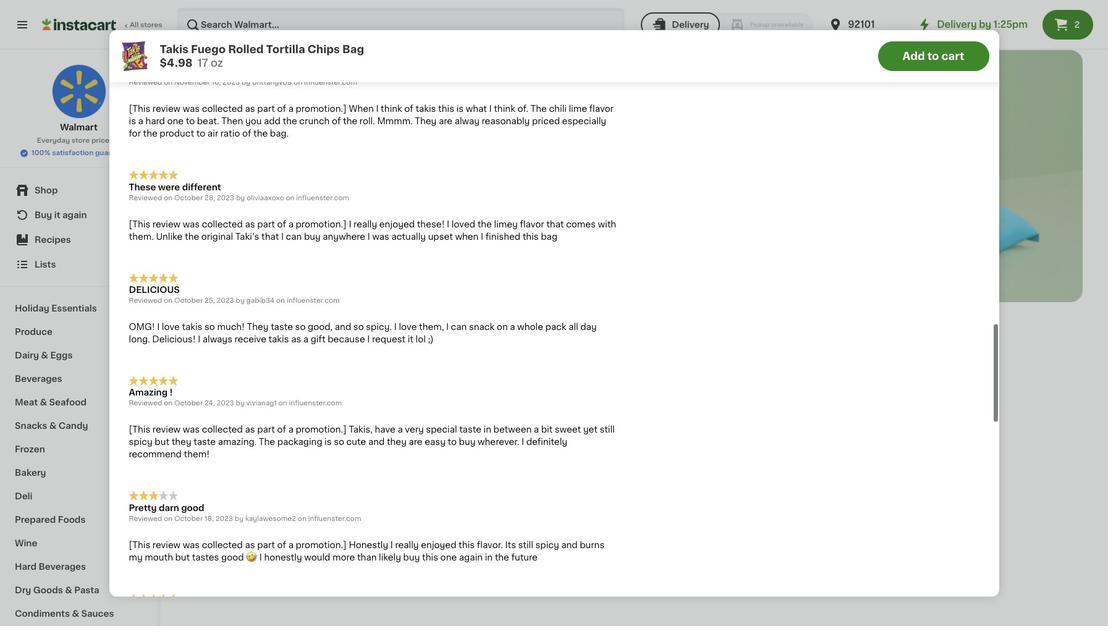 Task type: describe. For each thing, give the bounding box(es) containing it.
2
[[1075, 20, 1080, 29]]

1:25pm
[[994, 20, 1028, 29]]

wine
[[15, 539, 37, 548]]

flavor inside [this review was collected as part of a promotion.] when i think of takis this is what i think of. the chili lime flavor is a hard one to beat. then you add the crunch of the roll. mmmm. they are alway reasonably priced especially for the  product to air ratio of the bag.
[[589, 105, 614, 114]]

honestly
[[264, 553, 302, 562]]

reviewed inside amazing ! reviewed on october 24, 2023 by vivianag1 on influenster.com
[[129, 401, 162, 407]]

so left good,
[[295, 323, 306, 332]]

92101
[[848, 20, 875, 29]]

delivery button
[[641, 12, 720, 37]]

the up "bag."
[[283, 117, 297, 126]]

bag
[[342, 44, 364, 54]]

this right likely
[[422, 553, 438, 562]]

store
[[72, 137, 90, 144]]

product
[[160, 130, 194, 138]]

goods
[[33, 586, 63, 595]]

on right gabib34
[[276, 298, 285, 304]]

frozen
[[15, 445, 45, 454]]

1 horizontal spatial that
[[547, 220, 564, 229]]

are inside [this review was collected as part of a promotion.] when i think of takis this is what i think of. the chili lime flavor is a hard one to beat. then you add the crunch of the roll. mmmm. they are alway reasonably priced especially for the  product to air ratio of the bag.
[[439, 117, 453, 126]]

they inside omg! i love takis so much! they taste so good, and so spicy. i love them, i can snack on a whole pack all day long. delicious! i always receive takis as a gift because i request it lol ;)
[[247, 323, 269, 332]]

a left gift on the bottom of page
[[303, 335, 309, 344]]

reasonably
[[482, 117, 530, 126]]

oz inside takis fuego rolled tortilla chips bag $4.98 17 oz
[[211, 57, 223, 67]]

2 think from the left
[[494, 105, 515, 114]]

honestly
[[349, 541, 388, 550]]

collected for hard
[[202, 105, 243, 114]]

lime
[[569, 105, 587, 114]]

[this review was collected as part of a promotion.] when i think of takis this is what i think of. the chili lime flavor is a hard one to beat. then you add the crunch of the roll. mmmm. they are alway reasonably priced especially for the  product to air ratio of the bag.
[[129, 105, 614, 138]]

one inside [this review was collected as part of a promotion.] honestly i really enjoyed this flavor. its still spicy and burns my mouth but tastes good 🤣 i honestly would more than likely buy this one again in the future
[[440, 553, 457, 562]]

to inside button
[[928, 51, 939, 61]]

loved
[[452, 220, 475, 229]]

hard
[[146, 117, 165, 126]]

1 vertical spatial that
[[261, 233, 279, 241]]

the inside [this review was collected as part of a promotion.] honestly i really enjoyed this flavor. its still spicy and burns my mouth but tastes good 🤣 i honestly would more than likely buy this one again in the future
[[495, 553, 509, 562]]

0 vertical spatial beverages
[[15, 375, 62, 383]]

cheetos cheese flavored snacks, flamin' hot, crunchy, party size
[[201, 453, 286, 498]]

limey
[[494, 220, 518, 229]]

of up mmmm.
[[404, 105, 413, 114]]

long.
[[129, 335, 150, 344]]

[this review was collected as part of a promotion.] i really enjoyed these! i loved the limey flavor that comes with them.  unlike the original taki's that i can buy anywhere i was actually upset when i finished this bag
[[129, 220, 616, 241]]

enjoyed inside [this review was collected as part of a promotion.] i really enjoyed these! i loved the limey flavor that comes with them.  unlike the original taki's that i can buy anywhere i was actually upset when i finished this bag
[[379, 220, 415, 229]]

was for darn
[[183, 541, 200, 550]]

october inside delicious reviewed on october 25, 2023 by gabib34 on influenster.com
[[174, 298, 203, 304]]

packaging
[[277, 438, 322, 447]]

100% satisfaction guarantee button
[[19, 146, 138, 158]]

again inside [this review was collected as part of a promotion.] honestly i really enjoyed this flavor. its still spicy and burns my mouth but tastes good 🤣 i honestly would more than likely buy this one again in the future
[[459, 553, 483, 562]]

hard
[[15, 563, 37, 571]]

$ for 5
[[203, 436, 208, 443]]

add button for cheetos cheese flavored snacks, flamin' hot, crunchy, party size
[[247, 336, 295, 358]]

all
[[130, 22, 139, 28]]

cute
[[347, 438, 366, 447]]

takis inside [this review was collected as part of a promotion.] when i think of takis this is what i think of. the chili lime flavor is a hard one to beat. then you add the crunch of the roll. mmmm. they are alway reasonably priced especially for the  product to air ratio of the bag.
[[416, 105, 436, 114]]

the inside [this review was collected as part of a promotion.] takis, have a very special taste in between a bit sweet yet still spicy but they taste amazing. the packaging is so cute and they are easy to buy wherever. i definitely recommend them!
[[259, 438, 275, 447]]

pretty darn good reviewed on october 18, 2023 by kaylawesome2 on influenster.com
[[129, 504, 361, 523]]

to inside [this review was collected as part of a promotion.] takis, have a very special taste in between a bit sweet yet still spicy but they taste amazing. the packaging is so cute and they are easy to buy wherever. i definitely recommend them!
[[448, 438, 457, 447]]

by inside amazing ! reviewed on october 24, 2023 by vivianag1 on influenster.com
[[236, 401, 245, 407]]

& left pasta at the bottom left of page
[[65, 586, 72, 595]]

part for can
[[257, 220, 275, 229]]

2 button
[[1043, 10, 1094, 40]]

still inside [this review was collected as part of a promotion.] honestly i really enjoyed this flavor. its still spicy and burns my mouth but tastes good 🤣 i honestly would more than likely buy this one again in the future
[[518, 541, 533, 550]]

the down add
[[253, 130, 268, 138]]

dry
[[15, 586, 31, 595]]

frozen link
[[7, 438, 150, 461]]

october inside these were different reviewed on october 28, 2023 by oliviaaxoxo on influenster.com
[[174, 195, 203, 202]]

request
[[372, 335, 406, 344]]

1 think from the left
[[381, 105, 402, 114]]

on down !
[[164, 401, 173, 407]]

part for packaging
[[257, 426, 275, 435]]

on down 'were'
[[164, 195, 173, 202]]

so up because
[[353, 323, 364, 332]]

pack
[[546, 323, 567, 332]]

and inside omg! i love takis so much! they taste so good, and so spicy. i love them, i can snack on a whole pack all day long. delicious! i always receive takis as a gift because i request it lol ;)
[[335, 323, 351, 332]]

walmart link
[[52, 64, 106, 134]]

influenster.com inside exactly how you expect reviewed on november 16, 2023 by brittanyv09 on influenster.com
[[304, 80, 357, 86]]

wherever.
[[478, 438, 520, 447]]

on right brittanyv09
[[294, 80, 302, 86]]

a left whole
[[510, 323, 515, 332]]

walmart logo image
[[52, 64, 106, 119]]

25,
[[205, 298, 215, 304]]

on down darn
[[164, 516, 173, 523]]

$ 4 98
[[332, 436, 357, 449]]

size
[[268, 490, 286, 498]]

pretty
[[129, 504, 157, 513]]

2 vertical spatial takis
[[269, 335, 289, 344]]

the left limey
[[478, 220, 492, 229]]

bakery link
[[7, 461, 150, 485]]

october inside pretty darn good reviewed on october 18, 2023 by kaylawesome2 on influenster.com
[[174, 516, 203, 523]]

as for amazing !
[[245, 426, 255, 435]]

48
[[218, 436, 227, 443]]

100%
[[32, 150, 50, 156]]

takis
[[160, 44, 189, 54]]

reviewed inside delicious reviewed on october 25, 2023 by gabib34 on influenster.com
[[129, 298, 162, 304]]

🤣
[[246, 553, 257, 562]]

ratio
[[221, 130, 240, 138]]

of up add
[[277, 105, 286, 114]]

them!
[[184, 451, 210, 459]]

exactly how you expect reviewed on november 16, 2023 by brittanyv09 on influenster.com
[[129, 68, 357, 86]]

and inside [this review was collected as part of a promotion.] honestly i really enjoyed this flavor. its still spicy and burns my mouth but tastes good 🤣 i honestly would more than likely buy this one again in the future
[[561, 541, 578, 550]]

add to cart
[[903, 51, 965, 61]]

on down delicious
[[164, 298, 173, 304]]

the down hard
[[143, 130, 157, 138]]

add for 4
[[400, 343, 418, 351]]

1 vertical spatial oz
[[210, 501, 218, 508]]

reviewed inside pretty darn good reviewed on october 18, 2023 by kaylawesome2 on influenster.com
[[129, 516, 162, 523]]

prices
[[91, 137, 113, 144]]

as for exactly how you expect
[[245, 105, 255, 114]]

bag.
[[270, 130, 289, 138]]

0 horizontal spatial taste
[[194, 438, 216, 447]]

& for condiments
[[72, 609, 79, 618]]

2023 inside these were different reviewed on october 28, 2023 by oliviaaxoxo on influenster.com
[[217, 195, 234, 202]]

different
[[182, 183, 221, 192]]

vivianag1
[[246, 401, 277, 407]]

dry goods & pasta link
[[7, 579, 150, 602]]

lists link
[[7, 252, 150, 277]]

you inside [this review was collected as part of a promotion.] when i think of takis this is what i think of. the chili lime flavor is a hard one to beat. then you add the crunch of the roll. mmmm. they are alway reasonably priced especially for the  product to air ratio of the bag.
[[245, 117, 262, 126]]

foods
[[58, 516, 86, 524]]

condiments & sauces
[[15, 609, 114, 618]]

buy it again link
[[7, 203, 150, 227]]

dairy & eggs link
[[7, 344, 150, 367]]

was for how
[[183, 105, 200, 114]]

on down how
[[164, 80, 173, 86]]

these
[[129, 183, 156, 192]]

all stores
[[130, 22, 162, 28]]

comes
[[566, 220, 596, 229]]

all
[[569, 323, 578, 332]]

october inside amazing ! reviewed on october 24, 2023 by vivianag1 on influenster.com
[[174, 401, 203, 407]]

of inside [this review was collected as part of a promotion.] takis, have a very special taste in between a bit sweet yet still spicy but they taste amazing. the packaging is so cute and they are easy to buy wherever. i definitely recommend them!
[[277, 426, 286, 435]]

a left very
[[398, 426, 403, 435]]

0 horizontal spatial again
[[62, 211, 87, 219]]

[this for [this review was collected as part of a promotion.] when i think of takis this is what i think of. the chili lime flavor is a hard one to beat. then you add the crunch of the roll. mmmm. they are alway reasonably priced especially for the  product to air ratio of the bag.
[[129, 105, 150, 114]]

delivery by 1:25pm
[[937, 20, 1028, 29]]

product group containing 5
[[196, 332, 299, 535]]

reviewed inside these were different reviewed on october 28, 2023 by oliviaaxoxo on influenster.com
[[129, 195, 162, 202]]

enjoyed inside [this review was collected as part of a promotion.] honestly i really enjoyed this flavor. its still spicy and burns my mouth but tastes good 🤣 i honestly would more than likely buy this one again in the future
[[421, 541, 457, 550]]

by inside these were different reviewed on october 28, 2023 by oliviaaxoxo on influenster.com
[[236, 195, 245, 202]]

review for darn
[[153, 541, 181, 550]]

special
[[426, 426, 457, 435]]

the right unlike
[[185, 233, 199, 241]]

have
[[375, 426, 396, 435]]

flavored
[[201, 465, 238, 474]]

snacks for snacks
[[237, 129, 306, 147]]

on right kaylawesome2
[[298, 516, 307, 523]]

recipes link
[[7, 227, 150, 252]]

collected for that
[[202, 220, 243, 229]]

when
[[455, 233, 479, 241]]

sweet
[[555, 426, 581, 435]]

0 horizontal spatial is
[[129, 117, 136, 126]]

future
[[511, 553, 538, 562]]

delicious
[[129, 286, 180, 295]]

was for !
[[183, 426, 200, 435]]

on inside omg! i love takis so much! they taste so good, and so spicy. i love them, i can snack on a whole pack all day long. delicious! i always receive takis as a gift because i request it lol ;)
[[497, 323, 508, 332]]

this inside [this review was collected as part of a promotion.] i really enjoyed these! i loved the limey flavor that comes with them.  unlike the original taki's that i can buy anywhere i was actually upset when i finished this bag
[[523, 233, 539, 241]]

promotion.] for honestly
[[296, 541, 347, 550]]

1 vertical spatial beverages
[[39, 563, 86, 571]]

collected for amazing.
[[202, 426, 243, 435]]

cheetos
[[201, 453, 238, 461]]

2 horizontal spatial is
[[457, 105, 464, 114]]

good inside pretty darn good reviewed on october 18, 2023 by kaylawesome2 on influenster.com
[[181, 504, 204, 513]]

$ for 4
[[332, 436, 337, 443]]

this left flavor.
[[459, 541, 475, 550]]

lol
[[416, 335, 426, 344]]

a inside [this review was collected as part of a promotion.] i really enjoyed these! i loved the limey flavor that comes with them.  unlike the original taki's that i can buy anywhere i was actually upset when i finished this bag
[[288, 220, 294, 229]]

a up packaging
[[288, 426, 294, 435]]

delivery for delivery
[[672, 20, 709, 29]]

especially
[[562, 117, 606, 126]]

condiments
[[15, 609, 70, 618]]

omg!
[[129, 323, 155, 332]]

review for !
[[153, 426, 181, 435]]

really inside [this review was collected as part of a promotion.] honestly i really enjoyed this flavor. its still spicy and burns my mouth but tastes good 🤣 i honestly would more than likely buy this one again in the future
[[395, 541, 419, 550]]

0 horizontal spatial it
[[54, 211, 60, 219]]

1 love from the left
[[162, 323, 180, 332]]

but inside [this review was collected as part of a promotion.] honestly i really enjoyed this flavor. its still spicy and burns my mouth but tastes good 🤣 i honestly would more than likely buy this one again in the future
[[175, 553, 190, 562]]

and inside [this review was collected as part of a promotion.] takis, have a very special taste in between a bit sweet yet still spicy but they taste amazing. the packaging is so cute and they are easy to buy wherever. i definitely recommend them!
[[368, 438, 385, 447]]

the down when
[[343, 117, 357, 126]]

shop link
[[7, 178, 150, 203]]

really inside [this review was collected as part of a promotion.] i really enjoyed these! i loved the limey flavor that comes with them.  unlike the original taki's that i can buy anywhere i was actually upset when i finished this bag
[[354, 220, 377, 229]]

chili
[[549, 105, 567, 114]]

instacart logo image
[[42, 17, 116, 32]]

because
[[328, 335, 365, 344]]

was left actually
[[372, 233, 389, 241]]

can inside [this review was collected as part of a promotion.] i really enjoyed these! i loved the limey flavor that comes with them.  unlike the original taki's that i can buy anywhere i was actually upset when i finished this bag
[[286, 233, 302, 241]]



Task type: locate. For each thing, give the bounding box(es) containing it.
of
[[277, 105, 286, 114], [404, 105, 413, 114], [332, 117, 341, 126], [242, 130, 251, 138], [277, 220, 286, 229], [277, 426, 286, 435], [277, 541, 286, 550]]

essentials
[[51, 304, 97, 313]]

1 vertical spatial they
[[247, 323, 269, 332]]

and left burns
[[561, 541, 578, 550]]

1 vertical spatial and
[[368, 438, 385, 447]]

but up recommend
[[155, 438, 169, 447]]

my
[[129, 553, 143, 562]]

are inside [this review was collected as part of a promotion.] takis, have a very special taste in between a bit sweet yet still spicy but they taste amazing. the packaging is so cute and they are easy to buy wherever. i definitely recommend them!
[[409, 438, 423, 447]]

and down have
[[368, 438, 385, 447]]

1 horizontal spatial and
[[368, 438, 385, 447]]

2023 inside exactly how you expect reviewed on november 16, 2023 by brittanyv09 on influenster.com
[[223, 80, 240, 86]]

1 vertical spatial is
[[129, 117, 136, 126]]

bit
[[541, 426, 553, 435]]

was inside [this review was collected as part of a promotion.] when i think of takis this is what i think of. the chili lime flavor is a hard one to beat. then you add the crunch of the roll. mmmm. they are alway reasonably priced especially for the  product to air ratio of the bag.
[[183, 105, 200, 114]]

[this inside [this review was collected as part of a promotion.] i really enjoyed these! i loved the limey flavor that comes with them.  unlike the original taki's that i can buy anywhere i was actually upset when i finished this bag
[[129, 220, 150, 229]]

2 love from the left
[[399, 323, 417, 332]]

this inside [this review was collected as part of a promotion.] when i think of takis this is what i think of. the chili lime flavor is a hard one to beat. then you add the crunch of the roll. mmmm. they are alway reasonably priced especially for the  product to air ratio of the bag.
[[438, 105, 454, 114]]

snacks up frozen
[[15, 422, 47, 430]]

0 horizontal spatial add
[[271, 343, 289, 351]]

for
[[129, 130, 141, 138]]

[this for [this review was collected as part of a promotion.] i really enjoyed these! i loved the limey flavor that comes with them.  unlike the original taki's that i can buy anywhere i was actually upset when i finished this bag
[[129, 220, 150, 229]]

part up add
[[257, 105, 275, 114]]

buy it again
[[35, 211, 87, 219]]

spicy
[[129, 438, 153, 447], [536, 541, 559, 550]]

it inside omg! i love takis so much! they taste so good, and so spicy. i love them, i can snack on a whole pack all day long. delicious! i always receive takis as a gift because i request it lol ;)
[[408, 335, 414, 344]]

0 horizontal spatial they
[[172, 438, 191, 447]]

2 vertical spatial in
[[485, 553, 493, 562]]

to left 'air'
[[196, 130, 205, 138]]

part up 🤣
[[257, 541, 275, 550]]

influenster.com up packaging
[[289, 401, 342, 407]]

again down shop link
[[62, 211, 87, 219]]

3 [this from the top
[[129, 426, 150, 435]]

$ inside $ 4 98
[[332, 436, 337, 443]]

0 vertical spatial takis
[[416, 105, 436, 114]]

as
[[245, 105, 255, 114], [245, 220, 255, 229], [291, 335, 301, 344], [245, 426, 255, 435], [245, 541, 255, 550]]

1 vertical spatial flavor
[[520, 220, 544, 229]]

buy left anywhere
[[304, 233, 321, 241]]

2 promotion.] from the top
[[296, 220, 347, 229]]

spicy up future
[[536, 541, 559, 550]]

0 vertical spatial still
[[600, 426, 615, 435]]

4 [this from the top
[[129, 541, 150, 550]]

add
[[264, 117, 281, 126]]

add left cart
[[903, 51, 925, 61]]

promotion.] inside [this review was collected as part of a promotion.] takis, have a very special taste in between a bit sweet yet still spicy but they taste amazing. the packaging is so cute and they are easy to buy wherever. i definitely recommend them!
[[296, 426, 347, 435]]

1 horizontal spatial really
[[395, 541, 419, 550]]

review inside [this review was collected as part of a promotion.] i really enjoyed these! i loved the limey flavor that comes with them.  unlike the original taki's that i can buy anywhere i was actually upset when i finished this bag
[[153, 220, 181, 229]]

1 horizontal spatial add button
[[376, 336, 424, 358]]

was left gluten-
[[183, 426, 200, 435]]

amazing ! reviewed on october 24, 2023 by vivianag1 on influenster.com
[[129, 389, 342, 407]]

2 horizontal spatial and
[[561, 541, 578, 550]]

influenster.com up anywhere
[[296, 195, 349, 202]]

2 vertical spatial taste
[[194, 438, 216, 447]]

0 vertical spatial and
[[335, 323, 351, 332]]

0 horizontal spatial are
[[409, 438, 423, 447]]

2 october from the top
[[174, 298, 203, 304]]

[this inside [this review was collected as part of a promotion.] when i think of takis this is what i think of. the chili lime flavor is a hard one to beat. then you add the crunch of the roll. mmmm. they are alway reasonably priced especially for the  product to air ratio of the bag.
[[129, 105, 150, 114]]

28,
[[205, 195, 215, 202]]

flavor inside [this review was collected as part of a promotion.] i really enjoyed these! i loved the limey flavor that comes with them.  unlike the original taki's that i can buy anywhere i was actually upset when i finished this bag
[[520, 220, 544, 229]]

3 october from the top
[[174, 401, 203, 407]]

1 vertical spatial snacks
[[15, 422, 47, 430]]

4 part from the top
[[257, 541, 275, 550]]

4 october from the top
[[174, 516, 203, 523]]

3 promotion.] from the top
[[296, 426, 347, 435]]

2 vertical spatial buy
[[403, 553, 420, 562]]

review up recommend
[[153, 426, 181, 435]]

1 add button from the left
[[247, 336, 295, 358]]

a up honestly
[[288, 541, 294, 550]]

meat & seafood
[[15, 398, 87, 407]]

1 horizontal spatial enjoyed
[[421, 541, 457, 550]]

1 horizontal spatial still
[[600, 426, 615, 435]]

4 reviewed from the top
[[129, 401, 162, 407]]

1 part from the top
[[257, 105, 275, 114]]

snacks for snacks & candy
[[15, 422, 47, 430]]

one up product
[[167, 117, 184, 126]]

tortilla
[[266, 44, 305, 54]]

of up packaging
[[277, 426, 286, 435]]

add right the receive
[[271, 343, 289, 351]]

beat.
[[197, 117, 219, 126]]

of up honestly
[[277, 541, 286, 550]]

so inside [this review was collected as part of a promotion.] takis, have a very special taste in between a bit sweet yet still spicy but they taste amazing. the packaging is so cute and they are easy to buy wherever. i definitely recommend them!
[[334, 438, 344, 447]]

cheese
[[240, 453, 274, 461]]

satisfaction
[[52, 150, 94, 156]]

2 part from the top
[[257, 220, 275, 229]]

of inside [this review was collected as part of a promotion.] i really enjoyed these! i loved the limey flavor that comes with them.  unlike the original taki's that i can buy anywhere i was actually upset when i finished this bag
[[277, 220, 286, 229]]

as for pretty darn good
[[245, 541, 255, 550]]

good,
[[308, 323, 333, 332]]

promotion.] up anywhere
[[296, 220, 347, 229]]

by left vivianag1 at bottom left
[[236, 401, 245, 407]]

0 horizontal spatial spicy
[[129, 438, 153, 447]]

taste right special
[[459, 426, 482, 435]]

1 collected from the top
[[202, 105, 243, 114]]

in
[[484, 426, 491, 435], [234, 514, 241, 521], [485, 553, 493, 562]]

★★★★★
[[129, 55, 178, 65], [129, 55, 178, 65], [129, 170, 178, 180], [129, 170, 178, 180], [129, 273, 178, 283], [129, 273, 178, 283], [129, 376, 178, 386], [129, 376, 178, 386], [129, 491, 178, 501], [129, 491, 178, 501], [129, 594, 178, 604], [129, 594, 178, 604]]

in inside [this review was collected as part of a promotion.] takis, have a very special taste in between a bit sweet yet still spicy but they taste amazing. the packaging is so cute and they are easy to buy wherever. i definitely recommend them!
[[484, 426, 491, 435]]

what
[[466, 105, 487, 114]]

influenster.com up the more at the bottom of page
[[308, 516, 361, 523]]

review up unlike
[[153, 220, 181, 229]]

as inside omg! i love takis so much! they taste so good, and so spicy. i love them, i can snack on a whole pack all day long. delicious! i always receive takis as a gift because i request it lol ;)
[[291, 335, 301, 344]]

as inside [this review was collected as part of a promotion.] honestly i really enjoyed this flavor. its still spicy and burns my mouth but tastes good 🤣 i honestly would more than likely buy this one again in the future
[[245, 541, 255, 550]]

2023 inside amazing ! reviewed on october 24, 2023 by vivianag1 on influenster.com
[[217, 401, 234, 407]]

part up taki's
[[257, 220, 275, 229]]

reviewed down delicious
[[129, 298, 162, 304]]

the down its at the bottom of the page
[[495, 553, 509, 562]]

promotion.] for when
[[296, 105, 347, 114]]

good left 🤣
[[221, 553, 244, 562]]

is inside [this review was collected as part of a promotion.] takis, have a very special taste in between a bit sweet yet still spicy but they taste amazing. the packaging is so cute and they are easy to buy wherever. i definitely recommend them!
[[325, 438, 332, 447]]

2 vertical spatial and
[[561, 541, 578, 550]]

1 horizontal spatial again
[[459, 553, 483, 562]]

collected for i
[[202, 541, 243, 550]]

review up hard
[[153, 105, 181, 114]]

0 vertical spatial but
[[155, 438, 169, 447]]

by left gabib34
[[236, 298, 245, 304]]

by left 1:25pm
[[979, 20, 992, 29]]

1 horizontal spatial product group
[[325, 332, 428, 535]]

gift
[[311, 335, 326, 344]]

1 vertical spatial it
[[408, 335, 414, 344]]

but inside [this review was collected as part of a promotion.] takis, have a very special taste in between a bit sweet yet still spicy but they taste amazing. the packaging is so cute and they are easy to buy wherever. i definitely recommend them!
[[155, 438, 169, 447]]

that up bag
[[547, 220, 564, 229]]

gluten-
[[202, 422, 229, 429]]

92101 button
[[828, 7, 903, 42]]

None search field
[[177, 7, 625, 42]]

as inside [this review was collected as part of a promotion.] i really enjoyed these! i loved the limey flavor that comes with them.  unlike the original taki's that i can buy anywhere i was actually upset when i finished this bag
[[245, 220, 255, 229]]

buy inside [this review was collected as part of a promotion.] honestly i really enjoyed this flavor. its still spicy and burns my mouth but tastes good 🤣 i honestly would more than likely buy this one again in the future
[[403, 553, 420, 562]]

review up "mouth"
[[153, 541, 181, 550]]

0 horizontal spatial snacks
[[15, 422, 47, 430]]

2 $ from the left
[[332, 436, 337, 443]]

1 vertical spatial you
[[245, 117, 262, 126]]

collected up tastes
[[202, 541, 243, 550]]

to down special
[[448, 438, 457, 447]]

influenster.com inside amazing ! reviewed on october 24, 2023 by vivianag1 on influenster.com
[[289, 401, 342, 407]]

[this inside [this review was collected as part of a promotion.] takis, have a very special taste in between a bit sweet yet still spicy but they taste amazing. the packaging is so cute and they are easy to buy wherever. i definitely recommend them!
[[129, 426, 150, 435]]

still inside [this review was collected as part of a promotion.] takis, have a very special taste in between a bit sweet yet still spicy but they taste amazing. the packaging is so cute and they are easy to buy wherever. i definitely recommend them!
[[600, 426, 615, 435]]

of right ratio at the left
[[242, 130, 251, 138]]

4 promotion.] from the top
[[296, 541, 347, 550]]

0 horizontal spatial buy
[[304, 233, 321, 241]]

0 horizontal spatial one
[[167, 117, 184, 126]]

anywhere
[[323, 233, 365, 241]]

promotion.] for takis,
[[296, 426, 347, 435]]

influenster.com
[[304, 80, 357, 86], [296, 195, 349, 202], [287, 298, 340, 304], [289, 401, 342, 407], [308, 516, 361, 523]]

they up the receive
[[247, 323, 269, 332]]

them.
[[129, 233, 154, 241]]

1 horizontal spatial are
[[439, 117, 453, 126]]

oz up expect
[[211, 57, 223, 67]]

takis,
[[349, 426, 373, 435]]

1 horizontal spatial the
[[531, 105, 547, 114]]

spicy.
[[366, 323, 392, 332]]

1 horizontal spatial love
[[399, 323, 417, 332]]

these!
[[417, 220, 445, 229]]

delivery inside button
[[672, 20, 709, 29]]

0 horizontal spatial love
[[162, 323, 180, 332]]

2 they from the left
[[387, 438, 407, 447]]

flavor
[[589, 105, 614, 114], [520, 220, 544, 229]]

0 vertical spatial you
[[185, 68, 202, 76]]

buy left wherever.
[[459, 438, 476, 447]]

beverages down dairy & eggs
[[15, 375, 62, 383]]

guarantee
[[95, 150, 131, 156]]

98
[[347, 436, 357, 443]]

so up always
[[205, 323, 215, 332]]

beverages
[[15, 375, 62, 383], [39, 563, 86, 571]]

collected up then
[[202, 105, 243, 114]]

$ left the 98
[[332, 436, 337, 443]]

0 vertical spatial is
[[457, 105, 464, 114]]

2 vertical spatial is
[[325, 438, 332, 447]]

they down have
[[387, 438, 407, 447]]

1 horizontal spatial is
[[325, 438, 332, 447]]

review
[[153, 105, 181, 114], [153, 220, 181, 229], [153, 426, 181, 435], [153, 541, 181, 550]]

a up for
[[138, 117, 143, 126]]

1 october from the top
[[174, 195, 203, 202]]

than
[[357, 553, 377, 562]]

2 [this from the top
[[129, 220, 150, 229]]

delivery for delivery by 1:25pm
[[937, 20, 977, 29]]

1 vertical spatial buy
[[459, 438, 476, 447]]

really
[[354, 220, 377, 229], [395, 541, 419, 550]]

alway
[[455, 117, 480, 126]]

& for snacks
[[49, 422, 56, 430]]

the
[[531, 105, 547, 114], [259, 438, 275, 447]]

as right free on the left of page
[[245, 426, 255, 435]]

dry goods & pasta
[[15, 586, 99, 595]]

3 reviewed from the top
[[129, 298, 162, 304]]

add for cheetos cheese flavored snacks, flamin' hot, crunchy, party size
[[271, 343, 289, 351]]

review inside [this review was collected as part of a promotion.] when i think of takis this is what i think of. the chili lime flavor is a hard one to beat. then you add the crunch of the roll. mmmm. they are alway reasonably priced especially for the  product to air ratio of the bag.
[[153, 105, 181, 114]]

snacks & candy
[[15, 422, 88, 430]]

part for would
[[257, 541, 275, 550]]

beverages link
[[7, 367, 150, 391]]

15
[[201, 501, 208, 508]]

0 horizontal spatial delivery
[[672, 20, 709, 29]]

0 horizontal spatial enjoyed
[[379, 220, 415, 229]]

taste inside omg! i love takis so much! they taste so good, and so spicy. i love them, i can snack on a whole pack all day long. delicious! i always receive takis as a gift because i request it lol ;)
[[271, 323, 293, 332]]

1 review from the top
[[153, 105, 181, 114]]

taki's
[[235, 233, 259, 241]]

meat & seafood link
[[7, 391, 150, 414]]

reviewed down pretty
[[129, 516, 162, 523]]

spicy inside [this review was collected as part of a promotion.] honestly i really enjoyed this flavor. its still spicy and burns my mouth but tastes good 🤣 i honestly would more than likely buy this one again in the future
[[536, 541, 559, 550]]

3 collected from the top
[[202, 426, 243, 435]]

2 reviewed from the top
[[129, 195, 162, 202]]

when
[[349, 105, 374, 114]]

product group
[[196, 332, 299, 535], [325, 332, 428, 535]]

and
[[335, 323, 351, 332], [368, 438, 385, 447], [561, 541, 578, 550]]

in left stock
[[234, 514, 241, 521]]

so left the 98
[[334, 438, 344, 447]]

was inside [this review was collected as part of a promotion.] honestly i really enjoyed this flavor. its still spicy and burns my mouth but tastes good 🤣 i honestly would more than likely buy this one again in the future
[[183, 541, 200, 550]]

0 horizontal spatial and
[[335, 323, 351, 332]]

they
[[172, 438, 191, 447], [387, 438, 407, 447]]

[this inside [this review was collected as part of a promotion.] honestly i really enjoyed this flavor. its still spicy and burns my mouth but tastes good 🤣 i honestly would more than likely buy this one again in the future
[[129, 541, 150, 550]]

service type group
[[641, 12, 814, 37]]

buy inside [this review was collected as part of a promotion.] i really enjoyed these! i loved the limey flavor that comes with them.  unlike the original taki's that i can buy anywhere i was actually upset when i finished this bag
[[304, 233, 321, 241]]

still right yet
[[600, 426, 615, 435]]

as up taki's
[[245, 220, 255, 229]]

0 horizontal spatial the
[[259, 438, 275, 447]]

0 horizontal spatial $
[[203, 436, 208, 443]]

upset
[[428, 233, 453, 241]]

was for were
[[183, 220, 200, 229]]

2 review from the top
[[153, 220, 181, 229]]

influenster.com inside delicious reviewed on october 25, 2023 by gabib34 on influenster.com
[[287, 298, 340, 304]]

good inside [this review was collected as part of a promotion.] honestly i really enjoyed this flavor. its still spicy and burns my mouth but tastes good 🤣 i honestly would more than likely buy this one again in the future
[[221, 553, 244, 562]]

promotion.] inside [this review was collected as part of a promotion.] i really enjoyed these! i loved the limey flavor that comes with them.  unlike the original taki's that i can buy anywhere i was actually upset when i finished this bag
[[296, 220, 347, 229]]

2023 inside pretty darn good reviewed on october 18, 2023 by kaylawesome2 on influenster.com
[[216, 516, 233, 523]]

that right taki's
[[261, 233, 279, 241]]

0 horizontal spatial product group
[[196, 332, 299, 535]]

0 vertical spatial in
[[484, 426, 491, 435]]

on right oliviaaxoxo
[[286, 195, 295, 202]]

review for were
[[153, 220, 181, 229]]

buy inside [this review was collected as part of a promotion.] takis, have a very special taste in between a bit sweet yet still spicy but they taste amazing. the packaging is so cute and they are easy to buy wherever. i definitely recommend them!
[[459, 438, 476, 447]]

0 horizontal spatial good
[[181, 504, 204, 513]]

part inside [this review was collected as part of a promotion.] when i think of takis this is what i think of. the chili lime flavor is a hard one to beat. then you add the crunch of the roll. mmmm. they are alway reasonably priced especially for the  product to air ratio of the bag.
[[257, 105, 275, 114]]

1 horizontal spatial you
[[245, 117, 262, 126]]

as inside [this review was collected as part of a promotion.] takis, have a very special taste in between a bit sweet yet still spicy but they taste amazing. the packaging is so cute and they are easy to buy wherever. i definitely recommend them!
[[245, 426, 255, 435]]

2 add button from the left
[[376, 336, 424, 358]]

0 vertical spatial enjoyed
[[379, 220, 415, 229]]

review for how
[[153, 105, 181, 114]]

as down exactly how you expect reviewed on november 16, 2023 by brittanyv09 on influenster.com
[[245, 105, 255, 114]]

a inside [this review was collected as part of a promotion.] honestly i really enjoyed this flavor. its still spicy and burns my mouth but tastes good 🤣 i honestly would more than likely buy this one again in the future
[[288, 541, 294, 550]]

as inside [this review was collected as part of a promotion.] when i think of takis this is what i think of. the chili lime flavor is a hard one to beat. then you add the crunch of the roll. mmmm. they are alway reasonably priced especially for the  product to air ratio of the bag.
[[245, 105, 255, 114]]

part inside [this review was collected as part of a promotion.] i really enjoyed these! i loved the limey flavor that comes with them.  unlike the original taki's that i can buy anywhere i was actually upset when i finished this bag
[[257, 220, 275, 229]]

1 horizontal spatial snacks
[[237, 129, 306, 147]]

0 horizontal spatial flavor
[[520, 220, 544, 229]]

0 vertical spatial can
[[286, 233, 302, 241]]

promotion.] inside [this review was collected as part of a promotion.] honestly i really enjoyed this flavor. its still spicy and burns my mouth but tastes good 🤣 i honestly would more than likely buy this one again in the future
[[296, 541, 347, 550]]

4 collected from the top
[[202, 541, 243, 550]]

1 vertical spatial taste
[[459, 426, 482, 435]]

they right mmmm.
[[415, 117, 437, 126]]

1 reviewed from the top
[[129, 80, 162, 86]]

promotion.] up the would
[[296, 541, 347, 550]]

love up lol
[[399, 323, 417, 332]]

1 promotion.] from the top
[[296, 105, 347, 114]]

0 vertical spatial oz
[[211, 57, 223, 67]]

collected inside [this review was collected as part of a promotion.] i really enjoyed these! i loved the limey flavor that comes with them.  unlike the original taki's that i can buy anywhere i was actually upset when i finished this bag
[[202, 220, 243, 229]]

by inside delicious reviewed on october 25, 2023 by gabib34 on influenster.com
[[236, 298, 245, 304]]

amazing
[[129, 389, 168, 397]]

exactly
[[129, 68, 162, 76]]

one
[[167, 117, 184, 126], [440, 553, 457, 562]]

with
[[598, 220, 616, 229]]

2 horizontal spatial taste
[[459, 426, 482, 435]]

one inside [this review was collected as part of a promotion.] when i think of takis this is what i think of. the chili lime flavor is a hard one to beat. then you add the crunch of the roll. mmmm. they are alway reasonably priced especially for the  product to air ratio of the bag.
[[167, 117, 184, 126]]

october left the 25,
[[174, 298, 203, 304]]

3 review from the top
[[153, 426, 181, 435]]

1 product group from the left
[[196, 332, 299, 535]]

1 vertical spatial again
[[459, 553, 483, 562]]

2 horizontal spatial buy
[[459, 438, 476, 447]]

the inside [this review was collected as part of a promotion.] when i think of takis this is what i think of. the chili lime flavor is a hard one to beat. then you add the crunch of the roll. mmmm. they are alway reasonably priced especially for the  product to air ratio of the bag.
[[531, 105, 547, 114]]

promotion.] up 4
[[296, 426, 347, 435]]

$ inside $ 5 48
[[203, 436, 208, 443]]

1 vertical spatial but
[[175, 553, 190, 562]]

expect
[[204, 68, 235, 76]]

promotion.] inside [this review was collected as part of a promotion.] when i think of takis this is what i think of. the chili lime flavor is a hard one to beat. then you add the crunch of the roll. mmmm. they are alway reasonably priced especially for the  product to air ratio of the bag.
[[296, 105, 347, 114]]

flamin'
[[201, 477, 232, 486]]

0 horizontal spatial takis
[[182, 323, 202, 332]]

the up priced
[[531, 105, 547, 114]]

0 horizontal spatial add button
[[247, 336, 295, 358]]

as for these were different
[[245, 220, 255, 229]]

1 horizontal spatial can
[[451, 323, 467, 332]]

love up delicious!
[[162, 323, 180, 332]]

still up future
[[518, 541, 533, 550]]

$4.98
[[160, 57, 193, 67]]

1 vertical spatial takis
[[182, 323, 202, 332]]

on right vivianag1 at bottom left
[[279, 401, 287, 407]]

darn
[[159, 504, 179, 513]]

flavor up especially
[[589, 105, 614, 114]]

many in stock
[[213, 514, 262, 521]]

air
[[208, 130, 218, 138]]

really up anywhere
[[354, 220, 377, 229]]

they inside [this review was collected as part of a promotion.] when i think of takis this is what i think of. the chili lime flavor is a hard one to beat. then you add the crunch of the roll. mmmm. they are alway reasonably priced especially for the  product to air ratio of the bag.
[[415, 117, 437, 126]]

buy
[[35, 211, 52, 219]]

1 horizontal spatial it
[[408, 335, 414, 344]]

yet
[[583, 426, 598, 435]]

& for meat
[[40, 398, 47, 407]]

0 horizontal spatial still
[[518, 541, 533, 550]]

snacks,
[[240, 465, 274, 474]]

2023 inside delicious reviewed on october 25, 2023 by gabib34 on influenster.com
[[217, 298, 234, 304]]

buy right likely
[[403, 553, 420, 562]]

0 vertical spatial one
[[167, 117, 184, 126]]

& left candy
[[49, 422, 56, 430]]

it right 'buy'
[[54, 211, 60, 219]]

1 vertical spatial in
[[234, 514, 241, 521]]

holiday essentials
[[15, 304, 97, 313]]

bag
[[541, 233, 558, 241]]

prepared foods link
[[7, 508, 150, 532]]

spicy inside [this review was collected as part of a promotion.] takis, have a very special taste in between a bit sweet yet still spicy but they taste amazing. the packaging is so cute and they are easy to buy wherever. i definitely recommend them!
[[129, 438, 153, 447]]

collected inside [this review was collected as part of a promotion.] when i think of takis this is what i think of. the chili lime flavor is a hard one to beat. then you add the crunch of the roll. mmmm. they are alway reasonably priced especially for the  product to air ratio of the bag.
[[202, 105, 243, 114]]

4
[[337, 436, 346, 449]]

0 vertical spatial flavor
[[589, 105, 614, 114]]

1 horizontal spatial $
[[332, 436, 337, 443]]

0 horizontal spatial really
[[354, 220, 377, 229]]

omg! i love takis so much! they taste so good, and so spicy. i love them, i can snack on a whole pack all day long. delicious! i always receive takis as a gift because i request it lol ;)
[[129, 323, 597, 344]]

0 vertical spatial spicy
[[129, 438, 153, 447]]

16,
[[212, 80, 221, 86]]

many
[[213, 514, 233, 521]]

october left 18,
[[174, 516, 203, 523]]

of inside [this review was collected as part of a promotion.] honestly i really enjoyed this flavor. its still spicy and burns my mouth but tastes good 🤣 i honestly would more than likely buy this one again in the future
[[277, 541, 286, 550]]

1 horizontal spatial but
[[175, 553, 190, 562]]

&
[[41, 351, 48, 360], [40, 398, 47, 407], [49, 422, 56, 430], [65, 586, 72, 595], [72, 609, 79, 618]]

but left tastes
[[175, 553, 190, 562]]

1 vertical spatial really
[[395, 541, 419, 550]]

reviewed
[[129, 80, 162, 86], [129, 195, 162, 202], [129, 298, 162, 304], [129, 401, 162, 407], [129, 516, 162, 523]]

0 vertical spatial again
[[62, 211, 87, 219]]

1 horizontal spatial buy
[[403, 553, 420, 562]]

collected inside [this review was collected as part of a promotion.] honestly i really enjoyed this flavor. its still spicy and burns my mouth but tastes good 🤣 i honestly would more than likely buy this one again in the future
[[202, 541, 243, 550]]

buy
[[304, 233, 321, 241], [459, 438, 476, 447], [403, 553, 420, 562]]

part inside [this review was collected as part of a promotion.] honestly i really enjoyed this flavor. its still spicy and burns my mouth but tastes good 🤣 i honestly would more than likely buy this one again in the future
[[257, 541, 275, 550]]

0 vertical spatial snacks
[[237, 129, 306, 147]]

1 [this from the top
[[129, 105, 150, 114]]

its
[[505, 541, 516, 550]]

a up "bag."
[[288, 105, 294, 114]]

to left the beat.
[[186, 117, 195, 126]]

part inside [this review was collected as part of a promotion.] takis, have a very special taste in between a bit sweet yet still spicy but they taste amazing. the packaging is so cute and they are easy to buy wherever. i definitely recommend them!
[[257, 426, 275, 435]]

beverages up dry goods & pasta
[[39, 563, 86, 571]]

18,
[[205, 516, 214, 523]]

1 horizontal spatial taste
[[271, 323, 293, 332]]

was inside [this review was collected as part of a promotion.] takis, have a very special taste in between a bit sweet yet still spicy but they taste amazing. the packaging is so cute and they are easy to buy wherever. i definitely recommend them!
[[183, 426, 200, 435]]

1 $ from the left
[[203, 436, 208, 443]]

influenster.com down chips
[[304, 80, 357, 86]]

[this up them.
[[129, 220, 150, 229]]

[this review was collected as part of a promotion.] honestly i really enjoyed this flavor. its still spicy and burns my mouth but tastes good 🤣 i honestly would more than likely buy this one again in the future
[[129, 541, 605, 562]]

a left bit
[[534, 426, 539, 435]]

4 review from the top
[[153, 541, 181, 550]]

hard beverages link
[[7, 555, 150, 579]]

prepared
[[15, 516, 56, 524]]

add button for 4
[[376, 336, 424, 358]]

1 horizontal spatial spicy
[[536, 541, 559, 550]]

condiments & sauces link
[[7, 602, 150, 626]]

add
[[903, 51, 925, 61], [271, 343, 289, 351], [400, 343, 418, 351]]

by inside exactly how you expect reviewed on november 16, 2023 by brittanyv09 on influenster.com
[[242, 80, 251, 86]]

1 horizontal spatial good
[[221, 553, 244, 562]]

0 horizontal spatial but
[[155, 438, 169, 447]]

you left add
[[245, 117, 262, 126]]

in inside [this review was collected as part of a promotion.] honestly i really enjoyed this flavor. its still spicy and burns my mouth but tastes good 🤣 i honestly would more than likely buy this one again in the future
[[485, 553, 493, 562]]

is left 4
[[325, 438, 332, 447]]

can inside omg! i love takis so much! they taste so good, and so spicy. i love them, i can snack on a whole pack all day long. delicious! i always receive takis as a gift because i request it lol ;)
[[451, 323, 467, 332]]

is up alway
[[457, 105, 464, 114]]

all stores link
[[42, 7, 163, 42]]

influenster.com inside pretty darn good reviewed on october 18, 2023 by kaylawesome2 on influenster.com
[[308, 516, 361, 523]]

still
[[600, 426, 615, 435], [518, 541, 533, 550]]

1 horizontal spatial delivery
[[937, 20, 977, 29]]

always
[[203, 335, 232, 344]]

0 vertical spatial they
[[415, 117, 437, 126]]

influenster.com inside these were different reviewed on october 28, 2023 by oliviaaxoxo on influenster.com
[[296, 195, 349, 202]]

5 reviewed from the top
[[129, 516, 162, 523]]

by left oliviaaxoxo
[[236, 195, 245, 202]]

1 vertical spatial can
[[451, 323, 467, 332]]

[this for [this review was collected as part of a promotion.] takis, have a very special taste in between a bit sweet yet still spicy but they taste amazing. the packaging is so cute and they are easy to buy wherever. i definitely recommend them!
[[129, 426, 150, 435]]

you inside exactly how you expect reviewed on november 16, 2023 by brittanyv09 on influenster.com
[[185, 68, 202, 76]]

2 product group from the left
[[325, 332, 428, 535]]

2023 right 24,
[[217, 401, 234, 407]]

1 vertical spatial good
[[221, 553, 244, 562]]

reviewed down exactly
[[129, 80, 162, 86]]

3 part from the top
[[257, 426, 275, 435]]

[this for [this review was collected as part of a promotion.] honestly i really enjoyed this flavor. its still spicy and burns my mouth but tastes good 🤣 i honestly would more than likely buy this one again in the future
[[129, 541, 150, 550]]

was up the beat.
[[183, 105, 200, 114]]

part for to
[[257, 105, 275, 114]]

0 horizontal spatial can
[[286, 233, 302, 241]]

review inside [this review was collected as part of a promotion.] takis, have a very special taste in between a bit sweet yet still spicy but they taste amazing. the packaging is so cute and they are easy to buy wherever. i definitely recommend them!
[[153, 426, 181, 435]]

cart
[[942, 51, 965, 61]]

promotion.] for i
[[296, 220, 347, 229]]

one right likely
[[440, 553, 457, 562]]

delicious reviewed on october 25, 2023 by gabib34 on influenster.com
[[129, 286, 340, 304]]

1 they from the left
[[172, 438, 191, 447]]

[this up hard
[[129, 105, 150, 114]]

mouth
[[145, 553, 173, 562]]

1 vertical spatial enjoyed
[[421, 541, 457, 550]]

would
[[304, 553, 330, 562]]

& for dairy
[[41, 351, 48, 360]]

1 horizontal spatial think
[[494, 105, 515, 114]]

1 horizontal spatial one
[[440, 553, 457, 562]]

of right crunch
[[332, 117, 341, 126]]

dairy
[[15, 351, 39, 360]]

october down the different in the top of the page
[[174, 195, 203, 202]]

product group containing 4
[[325, 332, 428, 535]]

reviewed inside exactly how you expect reviewed on november 16, 2023 by brittanyv09 on influenster.com
[[129, 80, 162, 86]]

1 vertical spatial spicy
[[536, 541, 559, 550]]

1 vertical spatial one
[[440, 553, 457, 562]]

by inside pretty darn good reviewed on october 18, 2023 by kaylawesome2 on influenster.com
[[235, 516, 244, 523]]

1 horizontal spatial takis
[[269, 335, 289, 344]]

100% satisfaction guarantee
[[32, 150, 131, 156]]

2023 right "16,"
[[223, 80, 240, 86]]

i inside [this review was collected as part of a promotion.] takis, have a very special taste in between a bit sweet yet still spicy but they taste amazing. the packaging is so cute and they are easy to buy wherever. i definitely recommend them!
[[522, 438, 524, 447]]

2 collected from the top
[[202, 220, 243, 229]]

1 vertical spatial are
[[409, 438, 423, 447]]

add inside button
[[903, 51, 925, 61]]



Task type: vqa. For each thing, say whether or not it's contained in the screenshot.


